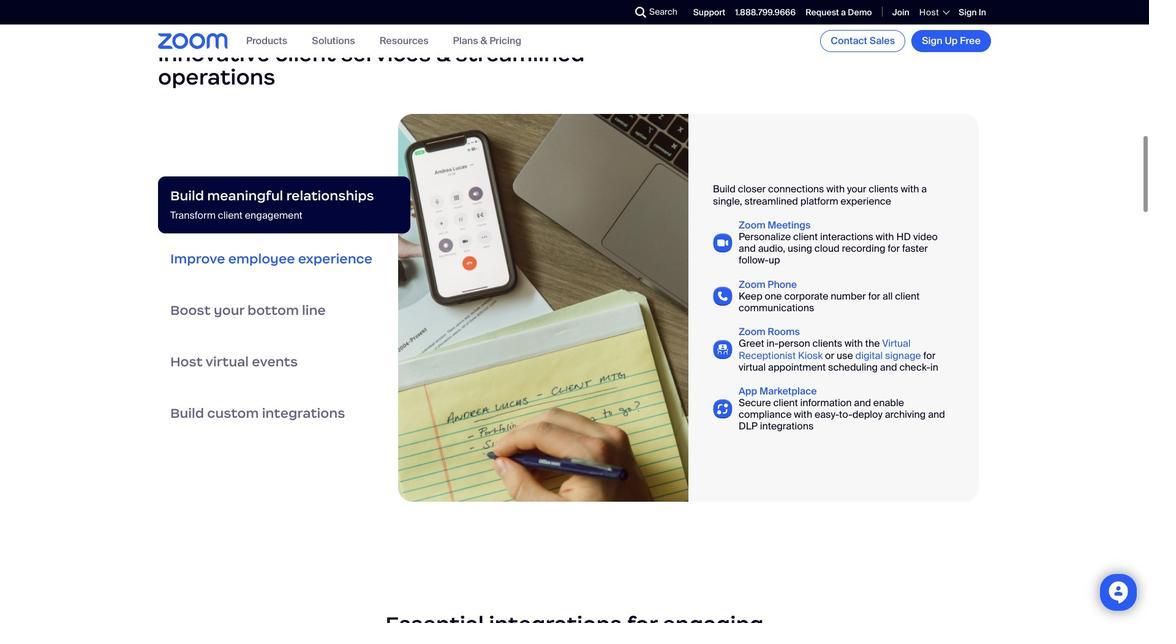 Task type: describe. For each thing, give the bounding box(es) containing it.
employee
[[228, 251, 295, 267]]

zoom rooms link
[[739, 325, 800, 338]]

for inside the your communications platform for innovative client services & streamlined operations
[[498, 17, 528, 44]]

closer
[[738, 183, 766, 196]]

digital
[[856, 349, 883, 362]]

1 horizontal spatial &
[[481, 35, 487, 47]]

one
[[765, 290, 782, 303]]

relationships
[[286, 188, 374, 204]]

receptionist
[[739, 349, 796, 362]]

host virtual events button
[[158, 336, 410, 388]]

interactions
[[820, 230, 874, 243]]

contact sales
[[831, 34, 895, 47]]

greet in-person clients with the
[[739, 337, 882, 350]]

build custom integrations button
[[158, 388, 410, 439]]

app marketplace logo image
[[713, 399, 733, 418]]

follow-
[[739, 254, 769, 267]]

zoom rooms logo image
[[713, 340, 733, 359]]

boost your bottom line
[[170, 302, 326, 319]]

sign for sign up free
[[922, 34, 943, 47]]

virtual for appointment
[[739, 361, 766, 374]]

integrations inside app marketplace secure client information and enable compliance with easy-to-deploy archiving and dlp integrations
[[760, 420, 814, 433]]

your inside button
[[214, 302, 244, 319]]

keep
[[739, 290, 763, 303]]

card label element
[[398, 114, 979, 502]]

platform inside the your communications platform for innovative client services & streamlined operations
[[398, 17, 493, 44]]

support
[[693, 7, 726, 18]]

sign up free
[[922, 34, 981, 47]]

rooms
[[768, 325, 800, 338]]

virtual receptionist kiosk link
[[739, 337, 911, 362]]

app
[[739, 385, 757, 398]]

sign in link
[[959, 7, 986, 18]]

3 zoom from the top
[[739, 325, 766, 338]]

improve employee experience
[[170, 251, 373, 267]]

streamlined inside the your communications platform for innovative client services & streamlined operations
[[456, 40, 585, 67]]

person communicating over the phone image
[[398, 114, 689, 502]]

client inside the build meaningful relationships transform client engagement
[[218, 209, 243, 222]]

solutions
[[312, 35, 355, 47]]

request
[[806, 7, 839, 18]]

single,
[[713, 195, 742, 207]]

zoom logo image
[[158, 33, 228, 49]]

search
[[649, 6, 677, 17]]

host virtual events
[[170, 354, 298, 370]]

streamlined inside build closer connections with your clients with a single, streamlined platform experience
[[745, 195, 798, 207]]

experience inside build closer connections with your clients with a single, streamlined platform experience
[[841, 195, 891, 207]]

host for host virtual events
[[170, 354, 203, 370]]

join
[[892, 7, 910, 18]]

build custom integrations
[[170, 405, 345, 422]]

connections
[[768, 183, 824, 196]]

plans & pricing
[[453, 35, 522, 47]]

integrations inside button
[[262, 405, 345, 422]]

faster
[[902, 242, 928, 255]]

check-
[[900, 361, 931, 374]]

with up hd
[[901, 183, 919, 196]]

dlp
[[739, 420, 758, 433]]

secure
[[739, 396, 771, 409]]

video
[[913, 230, 938, 243]]

transform
[[170, 209, 216, 222]]

1 / 5 group
[[398, 114, 979, 502]]

enable
[[874, 396, 904, 409]]

engagement
[[245, 209, 303, 222]]

resources
[[380, 35, 429, 47]]

bottom
[[248, 302, 299, 319]]

sign up free link
[[912, 30, 991, 52]]

0 horizontal spatial clients
[[813, 337, 842, 350]]

zoom for personalize
[[739, 219, 766, 231]]

in
[[979, 7, 986, 18]]

platform inside build closer connections with your clients with a single, streamlined platform experience
[[801, 195, 838, 207]]

products
[[246, 35, 287, 47]]

demo
[[848, 7, 872, 18]]

build for build custom integrations
[[170, 405, 204, 422]]

audio,
[[758, 242, 786, 255]]

sales
[[870, 34, 895, 47]]

host button
[[920, 7, 949, 18]]

line
[[302, 302, 326, 319]]

the
[[865, 337, 880, 350]]

1.888.799.9666
[[735, 7, 796, 18]]

communications inside zoom phone keep one corporate number for all client communications
[[739, 301, 814, 314]]

number
[[831, 290, 866, 303]]

improve
[[170, 251, 225, 267]]

to-
[[839, 408, 853, 421]]

client inside app marketplace secure client information and enable compliance with easy-to-deploy archiving and dlp integrations
[[773, 396, 798, 409]]

zoom meetings personalize client interactions with hd video and audio, using cloud recording for faster follow-up
[[739, 219, 938, 267]]

join link
[[892, 7, 910, 18]]

with inside app marketplace secure client information and enable compliance with easy-to-deploy archiving and dlp integrations
[[794, 408, 812, 421]]

solutions button
[[312, 35, 355, 47]]

corporate
[[784, 290, 829, 303]]

operations
[[158, 64, 275, 91]]

search image
[[635, 7, 646, 18]]

search image
[[635, 7, 646, 18]]

for virtual appointment scheduling and check-in
[[739, 349, 939, 374]]

all
[[883, 290, 893, 303]]

greet
[[739, 337, 764, 350]]

sign for sign in
[[959, 7, 977, 18]]

build for build closer connections with your clients with a single, streamlined platform experience
[[713, 183, 736, 196]]

plans
[[453, 35, 478, 47]]

build closer connections with your clients with a single, streamlined platform experience
[[713, 183, 927, 207]]

boost
[[170, 302, 211, 319]]

for inside for virtual appointment scheduling and check-in
[[924, 349, 936, 362]]

tab list inside 'tabbed carousel' element
[[158, 176, 410, 439]]

up
[[769, 254, 780, 267]]



Task type: vqa. For each thing, say whether or not it's contained in the screenshot.
share
no



Task type: locate. For each thing, give the bounding box(es) containing it.
sign left in
[[959, 7, 977, 18]]

signage
[[885, 349, 921, 362]]

and down virtual
[[880, 361, 897, 374]]

a inside build closer connections with your clients with a single, streamlined platform experience
[[922, 183, 927, 196]]

client
[[275, 40, 336, 67], [218, 209, 243, 222], [793, 230, 818, 243], [895, 290, 920, 303], [773, 396, 798, 409]]

information
[[800, 396, 852, 409]]

in
[[931, 361, 939, 374]]

integrations down host virtual events "button"
[[262, 405, 345, 422]]

build inside the build meaningful relationships transform client engagement
[[170, 188, 204, 204]]

build inside button
[[170, 405, 204, 422]]

for inside zoom phone keep one corporate number for all client communications
[[868, 290, 881, 303]]

1 horizontal spatial host
[[920, 7, 939, 18]]

your
[[847, 183, 867, 196], [214, 302, 244, 319]]

host down boost
[[170, 354, 203, 370]]

tab list containing build meaningful relationships
[[158, 176, 410, 439]]

client inside zoom meetings personalize client interactions with hd video and audio, using cloud recording for faster follow-up
[[793, 230, 818, 243]]

virtual for events
[[206, 354, 249, 370]]

build
[[713, 183, 736, 196], [170, 188, 204, 204], [170, 405, 204, 422]]

and inside for virtual appointment scheduling and check-in
[[880, 361, 897, 374]]

1 vertical spatial sign
[[922, 34, 943, 47]]

build left custom
[[170, 405, 204, 422]]

streamlined
[[456, 40, 585, 67], [745, 195, 798, 207]]

virtual down 'greet'
[[739, 361, 766, 374]]

0 horizontal spatial communications
[[212, 17, 393, 44]]

build for build meaningful relationships transform client engagement
[[170, 188, 204, 204]]

up
[[945, 34, 958, 47]]

archiving
[[885, 408, 926, 421]]

person
[[779, 337, 810, 350]]

easy-
[[815, 408, 839, 421]]

1 vertical spatial communications
[[739, 301, 814, 314]]

virtual
[[206, 354, 249, 370], [739, 361, 766, 374]]

0 vertical spatial your
[[847, 183, 867, 196]]

&
[[481, 35, 487, 47], [436, 40, 451, 67]]

zoom meetings logo image
[[713, 233, 733, 252]]

with inside zoom meetings personalize client interactions with hd video and audio, using cloud recording for faster follow-up
[[876, 230, 894, 243]]

a up video
[[922, 183, 927, 196]]

sign
[[959, 7, 977, 18], [922, 34, 943, 47]]

1 horizontal spatial virtual
[[739, 361, 766, 374]]

1 vertical spatial streamlined
[[745, 195, 798, 207]]

personalize
[[739, 230, 791, 243]]

& inside the your communications platform for innovative client services & streamlined operations
[[436, 40, 451, 67]]

virtual receptionist kiosk
[[739, 337, 911, 362]]

custom
[[207, 405, 259, 422]]

using
[[788, 242, 812, 255]]

0 vertical spatial a
[[841, 7, 846, 18]]

1 horizontal spatial communications
[[739, 301, 814, 314]]

0 vertical spatial platform
[[398, 17, 493, 44]]

0 horizontal spatial sign
[[922, 34, 943, 47]]

with left hd
[[876, 230, 894, 243]]

0 horizontal spatial virtual
[[206, 354, 249, 370]]

contact
[[831, 34, 868, 47]]

appointment
[[768, 361, 826, 374]]

1 horizontal spatial your
[[847, 183, 867, 196]]

0 vertical spatial communications
[[212, 17, 393, 44]]

virtual left events
[[206, 354, 249, 370]]

a left demo
[[841, 7, 846, 18]]

1 vertical spatial host
[[170, 354, 203, 370]]

free
[[960, 34, 981, 47]]

app marketplace secure client information and enable compliance with easy-to-deploy archiving and dlp integrations
[[739, 385, 945, 433]]

1 zoom from the top
[[739, 219, 766, 231]]

1 vertical spatial zoom
[[739, 278, 766, 291]]

0 horizontal spatial platform
[[398, 17, 493, 44]]

platform
[[398, 17, 493, 44], [801, 195, 838, 207]]

1 vertical spatial experience
[[298, 251, 373, 267]]

2 vertical spatial zoom
[[739, 325, 766, 338]]

1 horizontal spatial a
[[922, 183, 927, 196]]

with
[[827, 183, 845, 196], [901, 183, 919, 196], [876, 230, 894, 243], [845, 337, 863, 350], [794, 408, 812, 421]]

2 zoom from the top
[[739, 278, 766, 291]]

& left plans
[[436, 40, 451, 67]]

cloud
[[815, 242, 840, 255]]

events
[[252, 354, 298, 370]]

and right the archiving
[[928, 408, 945, 421]]

0 horizontal spatial your
[[214, 302, 244, 319]]

pricing
[[490, 35, 522, 47]]

zoom up audio,
[[739, 219, 766, 231]]

client inside zoom phone keep one corporate number for all client communications
[[895, 290, 920, 303]]

and right to-
[[854, 396, 871, 409]]

or use digital signage
[[823, 349, 921, 362]]

sign in
[[959, 7, 986, 18]]

products button
[[246, 35, 287, 47]]

zoom inside zoom phone keep one corporate number for all client communications
[[739, 278, 766, 291]]

zoom phone keep one corporate number for all client communications
[[739, 278, 920, 314]]

for right plans
[[498, 17, 528, 44]]

experience inside button
[[298, 251, 373, 267]]

& right plans
[[481, 35, 487, 47]]

zoom inside zoom meetings personalize client interactions with hd video and audio, using cloud recording for faster follow-up
[[739, 219, 766, 231]]

zoom
[[739, 219, 766, 231], [739, 278, 766, 291], [739, 325, 766, 338]]

0 horizontal spatial a
[[841, 7, 846, 18]]

scheduling
[[828, 361, 878, 374]]

build inside build closer connections with your clients with a single, streamlined platform experience
[[713, 183, 736, 196]]

0 horizontal spatial integrations
[[262, 405, 345, 422]]

with left the the
[[845, 337, 863, 350]]

recording
[[842, 242, 886, 255]]

contact sales link
[[820, 30, 906, 52]]

0 vertical spatial host
[[920, 7, 939, 18]]

experience up line
[[298, 251, 373, 267]]

your communications platform for innovative client services & streamlined operations
[[158, 17, 585, 91]]

1 vertical spatial a
[[922, 183, 927, 196]]

for
[[498, 17, 528, 44], [888, 242, 900, 255], [868, 290, 881, 303], [924, 349, 936, 362]]

your inside build closer connections with your clients with a single, streamlined platform experience
[[847, 183, 867, 196]]

build up the transform
[[170, 188, 204, 204]]

0 horizontal spatial experience
[[298, 251, 373, 267]]

host for the host dropdown button
[[920, 7, 939, 18]]

communications inside the your communications platform for innovative client services & streamlined operations
[[212, 17, 393, 44]]

1 vertical spatial clients
[[813, 337, 842, 350]]

integrations down marketplace
[[760, 420, 814, 433]]

integrations
[[262, 405, 345, 422], [760, 420, 814, 433]]

0 vertical spatial sign
[[959, 7, 977, 18]]

digital signage link
[[856, 349, 921, 362]]

and
[[739, 242, 756, 255], [880, 361, 897, 374], [854, 396, 871, 409], [928, 408, 945, 421]]

0 horizontal spatial streamlined
[[456, 40, 585, 67]]

1 horizontal spatial sign
[[959, 7, 977, 18]]

plans & pricing link
[[453, 35, 522, 47]]

for left faster
[[888, 242, 900, 255]]

sign left up
[[922, 34, 943, 47]]

host inside "button"
[[170, 354, 203, 370]]

or
[[825, 349, 835, 362]]

0 vertical spatial experience
[[841, 195, 891, 207]]

with right connections
[[827, 183, 845, 196]]

host right join
[[920, 7, 939, 18]]

boost your bottom line button
[[158, 285, 410, 336]]

client inside the your communications platform for innovative client services & streamlined operations
[[275, 40, 336, 67]]

experience
[[841, 195, 891, 207], [298, 251, 373, 267]]

request a demo
[[806, 7, 872, 18]]

0 horizontal spatial &
[[436, 40, 451, 67]]

deploy
[[853, 408, 883, 421]]

kiosk
[[798, 349, 823, 362]]

0 horizontal spatial host
[[170, 354, 203, 370]]

innovative
[[158, 40, 270, 67]]

and left audio,
[[739, 242, 756, 255]]

meetings
[[768, 219, 811, 231]]

0 vertical spatial streamlined
[[456, 40, 585, 67]]

zoom meetings link
[[739, 219, 811, 231]]

0 vertical spatial clients
[[869, 183, 899, 196]]

build left 'closer'
[[713, 183, 736, 196]]

0 vertical spatial zoom
[[739, 219, 766, 231]]

zoom left in-
[[739, 325, 766, 338]]

tabbed carousel element
[[158, 114, 991, 502]]

support link
[[693, 7, 726, 18]]

request a demo link
[[806, 7, 872, 18]]

1 vertical spatial your
[[214, 302, 244, 319]]

1 horizontal spatial experience
[[841, 195, 891, 207]]

tab list
[[158, 176, 410, 439]]

virtual
[[882, 337, 911, 350]]

clients inside build closer connections with your clients with a single, streamlined platform experience
[[869, 183, 899, 196]]

zoom phone logo image
[[713, 287, 733, 306]]

zoom rooms
[[739, 325, 800, 338]]

a
[[841, 7, 846, 18], [922, 183, 927, 196]]

with left easy-
[[794, 408, 812, 421]]

zoom phone link
[[739, 278, 797, 291]]

virtual inside for virtual appointment scheduling and check-in
[[739, 361, 766, 374]]

1.888.799.9666 link
[[735, 7, 796, 18]]

zoom for keep
[[739, 278, 766, 291]]

marketplace
[[760, 385, 817, 398]]

1 horizontal spatial streamlined
[[745, 195, 798, 207]]

None search field
[[591, 2, 638, 22]]

for inside zoom meetings personalize client interactions with hd video and audio, using cloud recording for faster follow-up
[[888, 242, 900, 255]]

experience up interactions
[[841, 195, 891, 207]]

zoom down follow-
[[739, 278, 766, 291]]

1 horizontal spatial platform
[[801, 195, 838, 207]]

your right boost
[[214, 302, 244, 319]]

for left all
[[868, 290, 881, 303]]

app marketplace link
[[739, 385, 817, 398]]

your up interactions
[[847, 183, 867, 196]]

virtual inside "button"
[[206, 354, 249, 370]]

meaningful
[[207, 188, 283, 204]]

1 horizontal spatial clients
[[869, 183, 899, 196]]

use
[[837, 349, 853, 362]]

1 vertical spatial platform
[[801, 195, 838, 207]]

phone
[[768, 278, 797, 291]]

resources button
[[380, 35, 429, 47]]

in-
[[767, 337, 779, 350]]

hd
[[897, 230, 911, 243]]

1 horizontal spatial integrations
[[760, 420, 814, 433]]

and inside zoom meetings personalize client interactions with hd video and audio, using cloud recording for faster follow-up
[[739, 242, 756, 255]]

your
[[158, 17, 207, 44]]

compliance
[[739, 408, 792, 421]]

for right signage
[[924, 349, 936, 362]]



